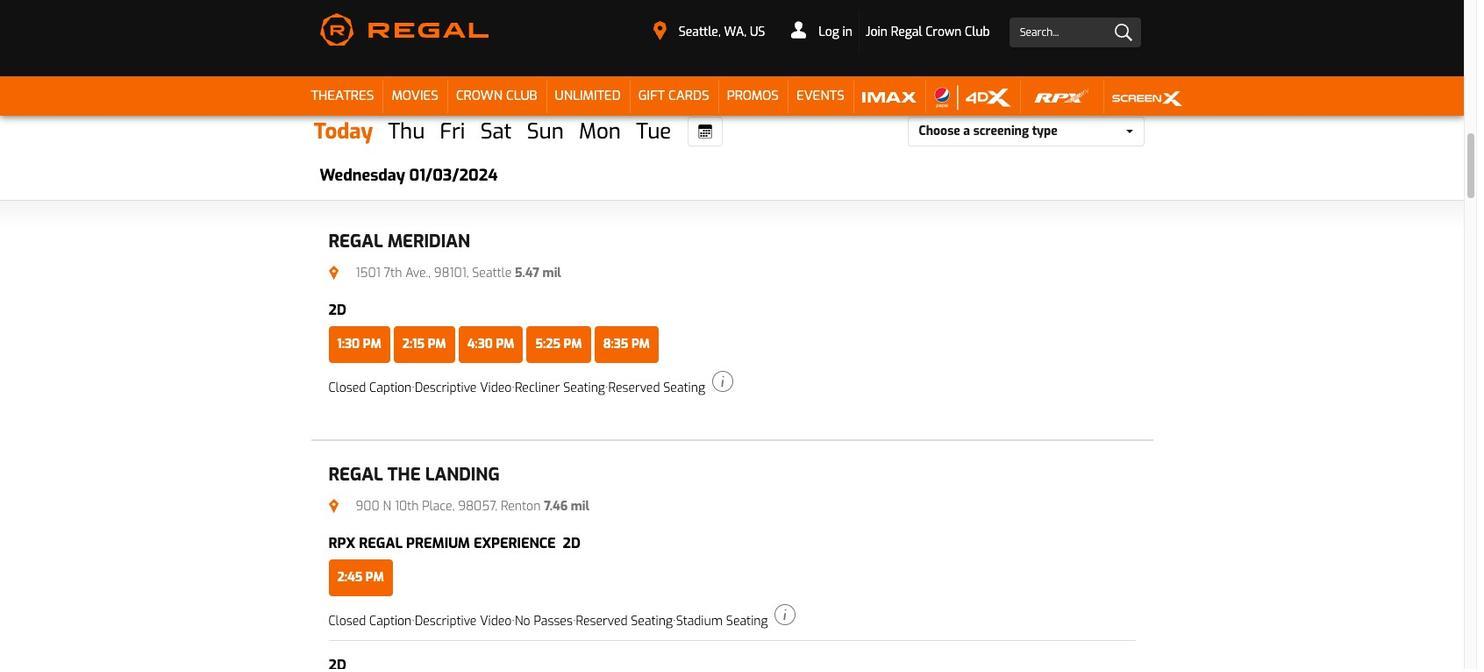 Task type: vqa. For each thing, say whether or not it's contained in the screenshot.
dax
no



Task type: describe. For each thing, give the bounding box(es) containing it.
thu
[[388, 117, 425, 145]]

theatres link
[[302, 77, 383, 116]]

closed for closed caption · descriptive video · no passes · reserved seating · stadium seating
[[329, 614, 366, 630]]

screening
[[974, 123, 1029, 139]]

mon button
[[571, 116, 629, 146]]

sun
[[527, 117, 564, 145]]

screenx image
[[1113, 84, 1183, 111]]

5:25 pm
[[536, 336, 582, 353]]

map mark icon image for regal the landing
[[329, 500, 338, 514]]

regal meridian link
[[329, 229, 1136, 255]]

seattle, wa, us
[[679, 24, 766, 40]]

8:35 pm link
[[595, 327, 659, 364]]

crown club
[[456, 87, 538, 105]]

descriptive for no
[[415, 614, 477, 630]]

video for no
[[480, 614, 512, 630]]

0 horizontal spatial showtime details image
[[712, 372, 734, 393]]

cc element for recliner seating
[[329, 380, 412, 397]]

5.47
[[515, 265, 540, 281]]

cc element for no passes
[[329, 614, 412, 630]]

2:45
[[337, 570, 363, 587]]

4:30
[[467, 336, 493, 353]]

sat
[[481, 117, 512, 145]]

closed for closed caption · descriptive video · recliner seating · reserved seating
[[329, 380, 366, 397]]

98101,
[[434, 265, 469, 281]]

user icon image
[[792, 21, 807, 39]]

choose a screening type
[[919, 123, 1058, 139]]

1 vertical spatial in
[[650, 60, 674, 97]]

reserved for seating
[[609, 380, 660, 397]]

0 horizontal spatial 2d
[[329, 301, 346, 319]]

2:15
[[403, 336, 425, 353]]

buy
[[320, 60, 370, 97]]

1:30
[[337, 336, 360, 353]]

movies link
[[383, 77, 447, 116]]

events
[[797, 87, 845, 105]]

reserved-selected element for recliner seating
[[609, 380, 705, 397]]

the
[[682, 60, 724, 97]]

events link
[[788, 77, 854, 116]]

crown club link
[[447, 77, 546, 116]]

dv element for recliner seating
[[415, 380, 512, 397]]

video for recliner
[[480, 380, 512, 397]]

gift
[[639, 87, 665, 105]]

join
[[866, 24, 888, 40]]

5:25
[[536, 336, 561, 353]]

4:30 pm
[[467, 336, 515, 353]]

1501
[[356, 265, 381, 281]]

log in link
[[786, 11, 860, 54]]

click here to enter the regal the landing theatre page element
[[329, 462, 1136, 488]]

regal meridian
[[329, 230, 470, 253]]

pm for 5:25 pm
[[564, 336, 582, 353]]

dv element for no passes
[[415, 614, 512, 630]]

log in
[[816, 24, 853, 40]]

7th
[[384, 265, 402, 281]]

2:45 pm
[[337, 570, 384, 587]]

regal inside join regal crown club link
[[891, 24, 923, 40]]

n
[[383, 498, 391, 515]]

Search... text field
[[1010, 18, 1141, 47]]

map marker icon image
[[654, 21, 667, 40]]

tue
[[636, 117, 672, 145]]

us
[[750, 24, 766, 40]]

recliner element
[[515, 380, 605, 397]]

group containing today
[[306, 116, 724, 146]]

0 horizontal spatial mil
[[543, 265, 561, 281]]

1:30 pm
[[337, 336, 382, 353]]

regal image
[[320, 13, 488, 46]]

8:35 pm
[[603, 336, 650, 353]]

1 horizontal spatial crown
[[926, 24, 962, 40]]

900
[[356, 498, 380, 515]]

seattle
[[472, 265, 512, 281]]

seattle, wa, us link
[[642, 17, 777, 47]]

premium
[[406, 534, 470, 552]]

pick a date image
[[699, 124, 713, 139]]

promos link
[[718, 77, 788, 116]]

map mark icon image for regal meridian
[[329, 266, 338, 280]]

wa,
[[724, 24, 747, 40]]

movies
[[392, 87, 439, 105]]

choose
[[919, 123, 961, 139]]

sun button
[[519, 116, 572, 146]]

1 vertical spatial 2d
[[563, 534, 581, 552]]

regal inside regal the landing link
[[329, 463, 383, 487]]

no
[[515, 614, 531, 630]]

boys
[[580, 60, 643, 97]]

recliner
[[515, 380, 560, 397]]

2:45 pm link
[[329, 560, 393, 597]]

join regal crown club
[[866, 24, 990, 40]]

98057,
[[458, 498, 498, 515]]

900 n 10th place, 98057, renton 7.46 mil
[[352, 498, 590, 515]]

reserved-selected element for no passes
[[576, 614, 673, 630]]

join regal crown club link
[[860, 11, 997, 54]]

unlimited link
[[546, 77, 630, 116]]

seattle,
[[679, 24, 721, 40]]



Task type: locate. For each thing, give the bounding box(es) containing it.
1 vertical spatial the
[[388, 463, 421, 487]]

meridian
[[388, 230, 470, 253]]

pm inside 2:45 pm 'link'
[[366, 570, 384, 587]]

landing
[[425, 463, 500, 487]]

reserved-selected element right passes
[[576, 614, 673, 630]]

0 vertical spatial cc element
[[329, 380, 412, 397]]

regal down n
[[359, 534, 403, 552]]

theatres
[[311, 87, 374, 105]]

unlimited
[[555, 87, 621, 105]]

0 vertical spatial in
[[843, 24, 853, 40]]

2 closed from the top
[[329, 614, 366, 630]]

stadium
[[676, 614, 723, 630]]

club up pepsi 4dx logo
[[965, 24, 990, 40]]

screening type: 2d element down 7.46
[[563, 534, 581, 552]]

2d up 1:30
[[329, 301, 346, 319]]

cc element
[[329, 380, 412, 397], [329, 614, 412, 630]]

1 vertical spatial dv element
[[415, 614, 512, 630]]

0 vertical spatial mil
[[543, 265, 561, 281]]

1 vertical spatial closed
[[329, 614, 366, 630]]

wednesday 01/03/2024
[[320, 165, 498, 186]]

type
[[1033, 123, 1058, 139]]

seating
[[564, 380, 605, 397], [664, 380, 705, 397], [631, 614, 673, 630], [726, 614, 768, 630]]

4:30 pm link
[[459, 327, 523, 364]]

rpx
[[329, 534, 355, 552]]

in left the
[[650, 60, 674, 97]]

dv element
[[415, 380, 512, 397], [415, 614, 512, 630]]

1 closed from the top
[[329, 380, 366, 397]]

ave.,
[[406, 265, 431, 281]]

video left recliner
[[480, 380, 512, 397]]

pm right '4:30'
[[496, 336, 515, 353]]

8:35
[[603, 336, 629, 353]]

1 cc element from the top
[[329, 380, 412, 397]]

reserved
[[609, 380, 660, 397], [576, 614, 628, 630]]

2 map mark icon image from the top
[[329, 500, 338, 514]]

descriptive down 2:15 pm link
[[415, 380, 477, 397]]

1 vertical spatial showtime details image
[[775, 605, 796, 626]]

rpx - regal premium experience image
[[1029, 84, 1095, 111]]

closed down 1:30
[[329, 380, 366, 397]]

sat button
[[473, 116, 520, 146]]

0 horizontal spatial crown
[[456, 87, 503, 105]]

descriptive for recliner
[[415, 380, 477, 397]]

1 descriptive from the top
[[415, 380, 477, 397]]

pm right 1:30
[[363, 336, 382, 353]]

closed
[[329, 380, 366, 397], [329, 614, 366, 630]]

reserved down 8:35 pm link
[[609, 380, 660, 397]]

the up 10th
[[388, 463, 421, 487]]

pm inside 4:30 pm link
[[496, 336, 515, 353]]

stadium element
[[676, 614, 768, 630]]

descriptive
[[415, 380, 477, 397], [415, 614, 477, 630]]

caption for closed caption · descriptive video · recliner seating · reserved seating
[[370, 380, 412, 397]]

place,
[[422, 498, 455, 515]]

club inside crown club link
[[506, 87, 538, 105]]

2:15 pm
[[403, 336, 446, 353]]

pm for 2:15 pm
[[428, 336, 446, 353]]

0 vertical spatial descriptive
[[415, 380, 477, 397]]

pm for 1:30 pm
[[363, 336, 382, 353]]

0 horizontal spatial the
[[388, 463, 421, 487]]

1 vertical spatial caption
[[370, 614, 412, 630]]

pm for 2:45 pm
[[366, 570, 384, 587]]

click here to enter the regal meridian theatre page element
[[329, 229, 1136, 255]]

regal the landing link
[[329, 462, 1136, 488]]

screening type: 2d element up 1:30
[[329, 301, 346, 319]]

dv element down '4:30'
[[415, 380, 512, 397]]

screening type: 2d element down 2:45
[[329, 656, 346, 670]]

pm for 4:30 pm
[[496, 336, 515, 353]]

pm right 5:25
[[564, 336, 582, 353]]

video left no
[[480, 614, 512, 630]]

2 descriptive from the top
[[415, 614, 477, 630]]

a
[[964, 123, 971, 139]]

reserved-selected element
[[609, 380, 705, 397], [576, 614, 673, 630]]

choose a screening type button
[[908, 116, 1145, 146]]

screening type: 2d element
[[329, 301, 346, 319], [563, 534, 581, 552], [329, 656, 346, 670]]

thu button
[[380, 116, 433, 146]]

0 vertical spatial crown
[[926, 24, 962, 40]]

gift cards link
[[630, 77, 718, 116]]

boat
[[732, 60, 792, 97]]

regal the landing
[[329, 463, 500, 487]]

cc element down 2:45 pm 'link'
[[329, 614, 412, 630]]

2d down 7.46
[[563, 534, 581, 552]]

passes
[[534, 614, 573, 630]]

club inside join regal crown club link
[[965, 24, 990, 40]]

2 dv element from the top
[[415, 614, 512, 630]]

regal up '900'
[[329, 463, 383, 487]]

1 vertical spatial video
[[480, 614, 512, 630]]

5:25 pm link
[[527, 327, 591, 364]]

pm inside 8:35 pm link
[[632, 336, 650, 353]]

regal right join
[[891, 24, 923, 40]]

regal up 1501
[[329, 230, 383, 253]]

1 vertical spatial map mark icon image
[[329, 500, 338, 514]]

today
[[314, 117, 373, 145]]

pm right 2:15
[[428, 336, 446, 353]]

closed down 2:45
[[329, 614, 366, 630]]

mil right 5.47
[[543, 265, 561, 281]]

0 vertical spatial reserved
[[609, 380, 660, 397]]

group
[[306, 116, 724, 146]]

1 vertical spatial screening type: 2d element
[[563, 534, 581, 552]]

pm inside the 1:30 pm link
[[363, 336, 382, 353]]

2:15 pm link
[[394, 327, 455, 364]]

10th
[[395, 498, 419, 515]]

map mark icon image left '900'
[[329, 500, 338, 514]]

0 vertical spatial map mark icon image
[[329, 266, 338, 280]]

pm for 8:35 pm
[[632, 336, 650, 353]]

gift cards
[[639, 87, 710, 105]]

2 video from the top
[[480, 614, 512, 630]]

imax image
[[862, 84, 917, 111]]

reserved right passes
[[576, 614, 628, 630]]

1 caption from the top
[[370, 380, 412, 397]]

0 vertical spatial screening type: 2d element
[[329, 301, 346, 319]]

wednesday
[[320, 165, 405, 186]]

map mark icon image
[[329, 266, 338, 280], [329, 500, 338, 514]]

1:30 pm link
[[329, 327, 390, 364]]

0 vertical spatial caption
[[370, 380, 412, 397]]

in right log
[[843, 24, 853, 40]]

1 video from the top
[[480, 380, 512, 397]]

mon
[[579, 117, 621, 145]]

1 vertical spatial club
[[506, 87, 538, 105]]

descriptive left no
[[415, 614, 477, 630]]

pm inside 2:15 pm link
[[428, 336, 446, 353]]

1 horizontal spatial in
[[843, 24, 853, 40]]

renton
[[501, 498, 541, 515]]

map mark icon image left 1501
[[329, 266, 338, 280]]

pm
[[363, 336, 382, 353], [428, 336, 446, 353], [496, 336, 515, 353], [564, 336, 582, 353], [632, 336, 650, 353], [366, 570, 384, 587]]

tickets
[[377, 60, 471, 97]]

fri
[[440, 117, 465, 145]]

1 horizontal spatial 2d
[[563, 534, 581, 552]]

rpx regal premium experience 2d
[[329, 534, 581, 552]]

0 vertical spatial 2d
[[329, 301, 346, 319]]

club
[[965, 24, 990, 40], [506, 87, 538, 105]]

showtime details image
[[712, 372, 734, 393], [775, 605, 796, 626]]

1 vertical spatial descriptive
[[415, 614, 477, 630]]

dv element left no
[[415, 614, 512, 630]]

0 vertical spatial closed
[[329, 380, 366, 397]]

1 vertical spatial reserved-selected element
[[576, 614, 673, 630]]

pm right 2:45
[[366, 570, 384, 587]]

caption
[[370, 380, 412, 397], [370, 614, 412, 630]]

1501 7th ave., 98101, seattle 5.47 mil
[[352, 265, 561, 281]]

no-pass element
[[515, 614, 573, 630]]

reserved for passes
[[576, 614, 628, 630]]

1 vertical spatial cc element
[[329, 614, 412, 630]]

today button
[[306, 116, 381, 146]]

video
[[480, 380, 512, 397], [480, 614, 512, 630]]

1 horizontal spatial the
[[524, 60, 573, 97]]

2 cc element from the top
[[329, 614, 412, 630]]

1 map mark icon image from the top
[[329, 266, 338, 280]]

2 caption from the top
[[370, 614, 412, 630]]

1 vertical spatial crown
[[456, 87, 503, 105]]

in
[[843, 24, 853, 40], [650, 60, 674, 97]]

closed caption · descriptive video · recliner seating · reserved seating
[[329, 380, 705, 397]]

0 vertical spatial club
[[965, 24, 990, 40]]

1 horizontal spatial club
[[965, 24, 990, 40]]

1 dv element from the top
[[415, 380, 512, 397]]

screening type: rpx regal premium experience element
[[329, 534, 556, 552]]

pm right 8:35
[[632, 336, 650, 353]]

for
[[478, 60, 517, 97]]

0 vertical spatial reserved-selected element
[[609, 380, 705, 397]]

1 vertical spatial reserved
[[576, 614, 628, 630]]

0 vertical spatial showtime details image
[[712, 372, 734, 393]]

cards
[[669, 87, 710, 105]]

0 horizontal spatial club
[[506, 87, 538, 105]]

01/03/2024
[[409, 165, 498, 186]]

1 vertical spatial mil
[[571, 498, 590, 515]]

pm inside 5:25 pm link
[[564, 336, 582, 353]]

0 vertical spatial dv element
[[415, 380, 512, 397]]

the right for
[[524, 60, 573, 97]]

cc element down the 1:30 pm link
[[329, 380, 412, 397]]

closed caption · descriptive video · no passes · reserved seating · stadium seating
[[329, 614, 768, 630]]

mil right 7.46
[[571, 498, 590, 515]]

tue button
[[628, 116, 680, 146]]

2d
[[329, 301, 346, 319], [563, 534, 581, 552]]

7.46
[[544, 498, 568, 515]]

reserved-selected element down 8:35 pm link
[[609, 380, 705, 397]]

crown up sat button
[[456, 87, 503, 105]]

log
[[819, 24, 840, 40]]

crown right join
[[926, 24, 962, 40]]

mil
[[543, 265, 561, 281], [571, 498, 590, 515]]

0 vertical spatial video
[[480, 380, 512, 397]]

buy tickets for the boys in the boat
[[320, 60, 792, 97]]

caption down 2:45 pm 'link'
[[370, 614, 412, 630]]

promos
[[727, 87, 779, 105]]

2 vertical spatial screening type: 2d element
[[329, 656, 346, 670]]

1 horizontal spatial mil
[[571, 498, 590, 515]]

fri button
[[432, 116, 473, 146]]

caption down 2:15
[[370, 380, 412, 397]]

pepsi 4dx logo image
[[935, 84, 1012, 111]]

club up sun on the top left of page
[[506, 87, 538, 105]]

0 vertical spatial the
[[524, 60, 573, 97]]

caption for closed caption · descriptive video · no passes · reserved seating · stadium seating
[[370, 614, 412, 630]]

0 horizontal spatial in
[[650, 60, 674, 97]]

1 horizontal spatial showtime details image
[[775, 605, 796, 626]]



